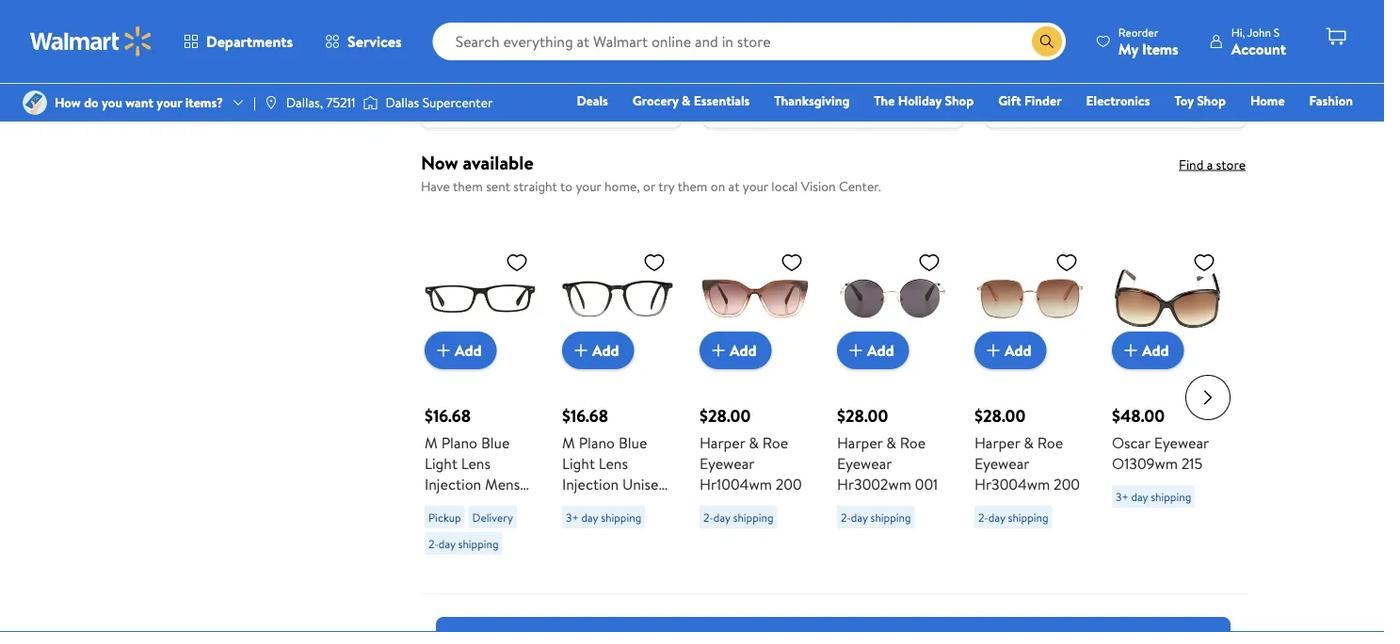 Task type: vqa. For each thing, say whether or not it's contained in the screenshot.
2-
yes



Task type: describe. For each thing, give the bounding box(es) containing it.
gift
[[999, 91, 1022, 110]]

& for $28.00 harper & roe eyewear hr3004wm 200
[[1024, 432, 1034, 453]]

light for $16.68 m  plano blue light lens injection mens frames, alex, black, 52.5 - 16.5 - 138, with case
[[425, 453, 458, 474]]

got
[[808, 32, 828, 51]]

home link
[[1242, 90, 1294, 111]]

john
[[1248, 24, 1271, 40]]

001
[[915, 474, 938, 494]]

$16.68 for $16.68 m  plano blue light lens injection unisex frames, micah, black crystal gradient, 50.0 - 20.5 - 140, with case
[[562, 404, 608, 428]]

black
[[562, 515, 597, 536]]

lens for $16.68 m  plano blue light lens injection mens frames, alex, black, 52.5 - 16.5 - 138, with case
[[461, 453, 491, 474]]

try
[[659, 177, 675, 195]]

the holiday shop
[[874, 91, 974, 110]]

hi, john s account
[[1232, 24, 1287, 59]]

shipping down 215 at the right of page
[[1151, 488, 1192, 504]]

now available have them sent straight to your home, or try them on at your local vision center.
[[421, 149, 881, 195]]

shop now for $60
[[735, 89, 791, 108]]

roe for $28.00 harper & roe eyewear hr3002wm 001
[[900, 432, 926, 453]]

frames, for $16.68 m  plano blue light lens injection unisex frames, micah, black crystal gradient, 50.0 - 20.5 - 140, with case
[[562, 494, 613, 515]]

stylish
[[436, 32, 473, 51]]

add to favorites list, oscar eyewear o1309wm 215 image
[[1193, 250, 1216, 274]]

walmart image
[[30, 26, 153, 57]]

2-day shipping down pickup
[[429, 535, 499, 551]]

m  plano blue light lens injection mens frames, alex, black, 52.5 - 16.5 - 138, with case image
[[425, 243, 536, 354]]

m  plano blue light lens injection unisex frames, micah, black crystal gradient, 50.0 - 20.5 - 140, with case image
[[562, 243, 673, 354]]

day down o1309wm
[[1132, 488, 1149, 504]]

52.5
[[467, 515, 494, 536]]

designer
[[1001, 2, 1067, 25]]

oscar
[[1112, 432, 1151, 453]]

a
[[1207, 155, 1213, 173]]

2- for $28.00 harper & roe eyewear hr3004wm 200
[[979, 509, 989, 525]]

add to cart image for harper & roe eyewear hr1004wm 200
[[707, 339, 730, 362]]

add for m  plano blue light lens injection mens frames, alex, black, 52.5 - 16.5 - 138, with case
[[455, 340, 482, 360]]

black,
[[425, 515, 463, 536]]

- left the 16.5
[[498, 515, 504, 536]]

lots
[[528, 32, 549, 51]]

add button for m  plano blue light lens injection mens frames, alex, black, 52.5 - 16.5 - 138, with case
[[425, 331, 497, 369]]

under for under $35
[[436, 2, 482, 25]]

$28.00 harper & roe eyewear hr1004wm 200
[[700, 404, 802, 494]]

harper & roe eyewear hr1004wm 200 image
[[700, 243, 811, 354]]

walmart+
[[1297, 118, 1354, 136]]

thanksgiving link
[[766, 90, 858, 111]]

add to favorites list, m  plano blue light lens injection unisex frames, micah, black crystal gradient, 50.0 - 20.5 - 140, with case image
[[643, 250, 666, 274]]

75211
[[326, 93, 356, 112]]

alex,
[[479, 494, 512, 515]]

toy
[[1175, 91, 1194, 110]]

gift finder
[[999, 91, 1062, 110]]

local
[[772, 177, 798, 195]]

love.
[[1178, 32, 1205, 51]]

2 them from the left
[[678, 177, 708, 195]]

roe for $28.00 harper & roe eyewear hr1004wm 200
[[763, 432, 789, 453]]

2-day shipping for $28.00 harper & roe eyewear hr3004wm 200
[[979, 509, 1049, 525]]

hr3004wm
[[975, 474, 1051, 494]]

m for $16.68 m  plano blue light lens injection mens frames, alex, black, 52.5 - 16.5 - 138, with case
[[425, 432, 438, 453]]

shop right holiday
[[945, 91, 974, 110]]

1 horizontal spatial your
[[576, 177, 602, 195]]

oscar eyewear o1309wm 215 image
[[1112, 243, 1224, 354]]

our
[[831, 32, 850, 51]]

2-day shipping for $28.00 harper & roe eyewear hr3002wm 001
[[841, 509, 911, 525]]

lens for $16.68 m  plano blue light lens injection unisex frames, micah, black crystal gradient, 50.0 - 20.5 - 140, with case
[[599, 453, 628, 474]]

shipping for $28.00 harper & roe eyewear hr1004wm 200
[[733, 509, 774, 525]]

day for $28.00 harper & roe eyewear hr3002wm 001
[[851, 509, 868, 525]]

gradient,
[[562, 536, 623, 557]]

grocery & essentials link
[[624, 90, 759, 111]]

day for $16.68 m  plano blue light lens injection unisex frames, micah, black crystal gradient, 50.0 - 20.5 - 140, with case
[[582, 509, 598, 525]]

add button for m  plano blue light lens injection unisex frames, micah, black crystal gradient, 50.0 - 20.5 - 140, with case
[[562, 331, 634, 369]]

- left 140,
[[594, 557, 600, 577]]

holiday
[[898, 91, 942, 110]]

2 horizontal spatial your
[[743, 177, 769, 195]]

my
[[1119, 38, 1139, 59]]

sent
[[486, 177, 510, 195]]

$60
[[768, 2, 796, 25]]

shop for $35
[[452, 89, 481, 108]]

add to cart image for $28.00
[[845, 339, 868, 362]]

dallas
[[386, 93, 419, 112]]

138,
[[434, 536, 459, 557]]

list containing under $35
[[410, 0, 1258, 128]]

add for $48.00
[[1143, 340, 1170, 360]]

grocery
[[633, 91, 679, 110]]

shop for $60
[[735, 89, 764, 108]]

now
[[421, 149, 459, 175]]

cart contains 0 items total amount $0.00 image
[[1325, 25, 1348, 48]]

how
[[55, 93, 81, 112]]

blue for $16.68 m  plano blue light lens injection mens frames, alex, black, 52.5 - 16.5 - 138, with case
[[481, 432, 510, 453]]

day down pickup
[[439, 535, 456, 551]]

we've
[[773, 32, 805, 51]]

micah,
[[617, 494, 660, 515]]

1 horizontal spatial 3+ day shipping
[[1116, 488, 1192, 504]]

items
[[1142, 38, 1179, 59]]

frames, for $16.68 m  plano blue light lens injection mens frames, alex, black, 52.5 - 16.5 - 138, with case
[[425, 494, 476, 515]]

store
[[1217, 155, 1246, 173]]

shop right toy
[[1197, 91, 1226, 110]]

roe for $28.00 harper & roe eyewear hr3004wm 200
[[1038, 432, 1064, 453]]

hi,
[[1232, 24, 1246, 40]]

 image for dallas supercenter
[[363, 93, 378, 112]]

add to cart image for $48.00
[[1120, 339, 1143, 362]]

add button for harper & roe eyewear hr3004wm 200
[[975, 331, 1047, 369]]

shop now for finds
[[1017, 89, 1073, 108]]

light for $16.68 m  plano blue light lens injection unisex frames, micah, black crystal gradient, 50.0 - 20.5 - 140, with case
[[562, 453, 595, 474]]

you inside designer finds names you know & looks you'll love.
[[1044, 32, 1064, 51]]

eyewear for $28.00 harper & roe eyewear hr1004wm 200
[[700, 453, 755, 474]]

|
[[253, 93, 256, 112]]

less.
[[552, 32, 575, 51]]

shipping for $16.68 m  plano blue light lens injection unisex frames, micah, black crystal gradient, 50.0 - 20.5 - 140, with case
[[601, 509, 642, 525]]

2 product group from the left
[[562, 205, 673, 598]]

fashion link
[[1301, 90, 1362, 111]]

find
[[1179, 155, 1204, 173]]

for
[[508, 32, 525, 51]]

you'll
[[1146, 32, 1175, 51]]

16.5
[[507, 515, 532, 536]]

add for harper & roe eyewear hr3002wm 001
[[868, 340, 894, 360]]

designer finds names you know & looks you'll love.
[[1001, 2, 1205, 51]]

mens
[[485, 474, 520, 494]]

harper & roe eyewear hr3004wm 200 image
[[975, 243, 1086, 354]]

eyewear inside '$48.00 oscar eyewear o1309wm 215'
[[1155, 432, 1209, 453]]

at
[[729, 177, 740, 195]]

$28.00 harper & roe eyewear hr3002wm 001
[[837, 404, 938, 494]]

0 horizontal spatial 3+ day shipping
[[566, 509, 642, 525]]

find a store link
[[1179, 155, 1246, 173]]

grocery & essentials
[[633, 91, 750, 110]]

under $35 list item
[[410, 0, 692, 128]]

search icon image
[[1040, 34, 1055, 49]]

services
[[348, 31, 402, 52]]

one debit
[[1209, 118, 1273, 136]]

200 for $28.00 harper & roe eyewear hr1004wm 200
[[776, 474, 802, 494]]

do
[[84, 93, 99, 112]]

add to cart image for m  plano blue light lens injection mens frames, alex, black, 52.5 - 16.5 - 138, with case
[[432, 339, 455, 362]]

- right 50.0 on the bottom left
[[659, 536, 665, 557]]

straight
[[514, 177, 558, 195]]

gift finder link
[[990, 90, 1071, 111]]

items?
[[185, 93, 223, 112]]

add for m  plano blue light lens injection unisex frames, micah, black crystal gradient, 50.0 - 20.5 - 140, with case
[[592, 340, 619, 360]]

home,
[[605, 177, 640, 195]]

case inside $16.68 m  plano blue light lens injection mens frames, alex, black, 52.5 - 16.5 - 138, with case
[[494, 536, 526, 557]]

& for $28.00 harper & roe eyewear hr3002wm 001
[[887, 432, 897, 453]]

$48.00
[[1112, 404, 1165, 428]]

finds
[[1071, 2, 1108, 25]]



Task type: locate. For each thing, give the bounding box(es) containing it.
$28.00 harper & roe eyewear hr3004wm 200
[[975, 404, 1080, 494]]

light inside $16.68 m  plano blue light lens injection mens frames, alex, black, 52.5 - 16.5 - 138, with case
[[425, 453, 458, 474]]

registry link
[[1128, 117, 1193, 137]]

shop inside 'under $60' list item
[[735, 89, 764, 108]]

3 product group from the left
[[700, 205, 811, 586]]

shipping down hr3004wm
[[1008, 509, 1049, 525]]

light inside $16.68 m  plano blue light lens injection unisex frames, micah, black crystal gradient, 50.0 - 20.5 - 140, with case
[[562, 453, 595, 474]]

1 plano from the left
[[441, 432, 478, 453]]

add to favorites list, m  plano blue light lens injection mens frames, alex, black, 52.5 - 16.5 - 138, with case image
[[506, 250, 528, 274]]

0 horizontal spatial frames,
[[425, 494, 476, 515]]

2 horizontal spatial harper
[[975, 432, 1021, 453]]

product group containing $48.00
[[1112, 205, 1224, 586]]

with inside $16.68 m  plano blue light lens injection mens frames, alex, black, 52.5 - 16.5 - 138, with case
[[463, 536, 491, 557]]

$28.00 inside $28.00 harper & roe eyewear hr3004wm 200
[[975, 404, 1026, 428]]

unisex
[[623, 474, 666, 494]]

- left 138,
[[425, 536, 431, 557]]

add for harper & roe eyewear hr1004wm 200
[[730, 340, 757, 360]]

frames, inside $16.68 m  plano blue light lens injection mens frames, alex, black, 52.5 - 16.5 - 138, with case
[[425, 494, 476, 515]]

$16.68
[[425, 404, 471, 428], [562, 404, 608, 428]]

2- down hr1004wm
[[704, 509, 714, 525]]

m for $16.68 m  plano blue light lens injection unisex frames, micah, black crystal gradient, 50.0 - 20.5 - 140, with case
[[562, 432, 575, 453]]

2- for $28.00 harper & roe eyewear hr1004wm 200
[[704, 509, 714, 525]]

200
[[776, 474, 802, 494], [1054, 474, 1080, 494]]

5 add from the left
[[1005, 340, 1032, 360]]

0 horizontal spatial with
[[463, 536, 491, 557]]

0 horizontal spatial injection
[[425, 474, 482, 494]]

walmart+ link
[[1289, 117, 1362, 137]]

light up pickup
[[425, 453, 458, 474]]

injection for $16.68 m  plano blue light lens injection mens frames, alex, black, 52.5 - 16.5 - 138, with case
[[425, 474, 482, 494]]

 image for how do you want your items?
[[23, 90, 47, 115]]

$35
[[486, 2, 512, 25]]

light up black
[[562, 453, 595, 474]]

eyewear inside $28.00 harper & roe eyewear hr3004wm 200
[[975, 453, 1030, 474]]

eyewear inside $28.00 harper & roe eyewear hr3002wm 001
[[837, 453, 892, 474]]

with
[[463, 536, 491, 557], [633, 557, 661, 577]]

1 200 from the left
[[776, 474, 802, 494]]

day for $28.00 harper & roe eyewear hr3004wm 200
[[989, 509, 1006, 525]]

2 plano from the left
[[579, 432, 615, 453]]

2 injection from the left
[[562, 474, 619, 494]]

vision
[[801, 177, 836, 195]]

Walmart Site-Wide search field
[[433, 23, 1066, 60]]

0 vertical spatial you
[[1044, 32, 1064, 51]]

services button
[[309, 19, 418, 64]]

1 horizontal spatial case
[[562, 577, 594, 598]]

shop now down search icon
[[1017, 89, 1073, 108]]

1 horizontal spatial m
[[562, 432, 575, 453]]

3+ day shipping up gradient,
[[566, 509, 642, 525]]

day down hr3002wm at the bottom of page
[[851, 509, 868, 525]]

shop now down picks
[[452, 89, 508, 108]]

blue for $16.68 m  plano blue light lens injection unisex frames, micah, black crystal gradient, 50.0 - 20.5 - 140, with case
[[619, 432, 647, 453]]

shop now down what
[[735, 89, 791, 108]]

2- down pickup
[[429, 535, 439, 551]]

s
[[1274, 24, 1280, 40]]

m
[[425, 432, 438, 453], [562, 432, 575, 453]]

plano for $16.68 m  plano blue light lens injection mens frames, alex, black, 52.5 - 16.5 - 138, with case
[[441, 432, 478, 453]]

lens up alex,
[[461, 453, 491, 474]]

them
[[453, 177, 483, 195], [678, 177, 708, 195]]

1 roe from the left
[[763, 432, 789, 453]]

harper up hr3002wm at the bottom of page
[[837, 432, 883, 453]]

under $35 stylish picks for lots less.
[[436, 2, 575, 51]]

roe
[[763, 432, 789, 453], [900, 432, 926, 453], [1038, 432, 1064, 453]]

4 add from the left
[[868, 340, 894, 360]]

3+ down o1309wm
[[1116, 488, 1129, 504]]

one debit link
[[1201, 117, 1281, 137]]

2-day shipping down hr1004wm
[[704, 509, 774, 525]]

4 add to cart image from the left
[[1120, 339, 1143, 362]]

lens inside $16.68 m  plano blue light lens injection mens frames, alex, black, 52.5 - 16.5 - 138, with case
[[461, 453, 491, 474]]

now inside under $35 list item
[[484, 89, 508, 108]]

center.
[[839, 177, 881, 195]]

the holiday shop link
[[866, 90, 983, 111]]

want
[[126, 93, 154, 112]]

2 add button from the left
[[562, 331, 634, 369]]

shipping
[[1151, 488, 1192, 504], [601, 509, 642, 525], [733, 509, 774, 525], [871, 509, 911, 525], [1008, 509, 1049, 525], [458, 535, 499, 551]]

0 horizontal spatial 200
[[776, 474, 802, 494]]

$28.00 for $28.00 harper & roe eyewear hr3002wm 001
[[837, 404, 889, 428]]

roe up 001
[[900, 432, 926, 453]]

now right gift
[[1049, 89, 1073, 108]]

1 horizontal spatial $16.68
[[562, 404, 608, 428]]

1 horizontal spatial blue
[[619, 432, 647, 453]]

3 add from the left
[[730, 340, 757, 360]]

$28.00 for $28.00 harper & roe eyewear hr1004wm 200
[[700, 404, 751, 428]]

registry
[[1137, 118, 1185, 136]]

2-day shipping for $28.00 harper & roe eyewear hr1004wm 200
[[704, 509, 774, 525]]

0 horizontal spatial case
[[494, 536, 526, 557]]

6 add from the left
[[1143, 340, 1170, 360]]

1 horizontal spatial under
[[719, 2, 764, 25]]

m inside $16.68 m  plano blue light lens injection mens frames, alex, black, 52.5 - 16.5 - 138, with case
[[425, 432, 438, 453]]

day up gradient,
[[582, 509, 598, 525]]

injection up pickup
[[425, 474, 482, 494]]

add to cart image
[[570, 339, 592, 362], [845, 339, 868, 362]]

1 vertical spatial 3+ day shipping
[[566, 509, 642, 525]]

case
[[494, 536, 526, 557], [562, 577, 594, 598]]

& left looks
[[1101, 32, 1110, 51]]

2 horizontal spatial $28.00
[[975, 404, 1026, 428]]

1 horizontal spatial lens
[[599, 453, 628, 474]]

shipping down hr3002wm at the bottom of page
[[871, 509, 911, 525]]

1 horizontal spatial now
[[767, 89, 791, 108]]

3 now from the left
[[1049, 89, 1073, 108]]

1 vertical spatial case
[[562, 577, 594, 598]]

2 light from the left
[[562, 453, 595, 474]]

deals
[[577, 91, 608, 110]]

lens up micah,
[[599, 453, 628, 474]]

eye
[[853, 32, 874, 51]]

dallas supercenter
[[386, 93, 493, 112]]

1 horizontal spatial frames,
[[562, 494, 613, 515]]

injection inside $16.68 m  plano blue light lens injection unisex frames, micah, black crystal gradient, 50.0 - 20.5 - 140, with case
[[562, 474, 619, 494]]

designer finds list item
[[975, 0, 1257, 128]]

1 horizontal spatial $28.00
[[837, 404, 889, 428]]

0 horizontal spatial  image
[[23, 90, 47, 115]]

you left 'know'
[[1044, 32, 1064, 51]]

under
[[436, 2, 482, 25], [719, 2, 764, 25]]

add to favorites list, harper & roe eyewear hr3002wm 001 image
[[918, 250, 941, 274]]

roe up hr3004wm
[[1038, 432, 1064, 453]]

0 vertical spatial 3+ day shipping
[[1116, 488, 1192, 504]]

shop now inside designer finds list item
[[1017, 89, 1073, 108]]

plano up black
[[579, 432, 615, 453]]

shop for finds
[[1017, 89, 1046, 108]]

harper inside $28.00 harper & roe eyewear hr3004wm 200
[[975, 432, 1021, 453]]

m up pickup
[[425, 432, 438, 453]]

1 light from the left
[[425, 453, 458, 474]]

4 product group from the left
[[837, 205, 949, 586]]

0 horizontal spatial you
[[102, 93, 122, 112]]

2 under from the left
[[719, 2, 764, 25]]

3 add button from the left
[[700, 331, 772, 369]]

2-
[[704, 509, 714, 525], [841, 509, 851, 525], [979, 509, 989, 525], [429, 535, 439, 551]]

eyewear for $28.00 harper & roe eyewear hr3004wm 200
[[975, 453, 1030, 474]]

add to cart image
[[432, 339, 455, 362], [707, 339, 730, 362], [982, 339, 1005, 362], [1120, 339, 1143, 362]]

electronics
[[1087, 91, 1151, 110]]

2 lens from the left
[[599, 453, 628, 474]]

2-day shipping down hr3004wm
[[979, 509, 1049, 525]]

2 add to cart image from the left
[[845, 339, 868, 362]]

6 add button from the left
[[1112, 331, 1185, 369]]

0 horizontal spatial light
[[425, 453, 458, 474]]

$28.00 inside $28.00 harper & roe eyewear hr3002wm 001
[[837, 404, 889, 428]]

product group
[[425, 205, 536, 586], [562, 205, 673, 598], [700, 205, 811, 586], [837, 205, 949, 586], [975, 205, 1086, 586], [1112, 205, 1224, 586]]

Search search field
[[433, 23, 1066, 60]]

to
[[560, 177, 573, 195]]

them left sent
[[453, 177, 483, 195]]

1 under from the left
[[436, 2, 482, 25]]

1 add to cart image from the left
[[432, 339, 455, 362]]

plano for $16.68 m  plano blue light lens injection unisex frames, micah, black crystal gradient, 50.0 - 20.5 - 140, with case
[[579, 432, 615, 453]]

plano inside $16.68 m  plano blue light lens injection unisex frames, micah, black crystal gradient, 50.0 - 20.5 - 140, with case
[[579, 432, 615, 453]]

the
[[874, 91, 895, 110]]

1 horizontal spatial with
[[633, 557, 661, 577]]

reorder my items
[[1119, 24, 1179, 59]]

0 horizontal spatial add to cart image
[[570, 339, 592, 362]]

harper & roe eyewear hr3002wm 001 image
[[837, 243, 949, 354]]

under for under $60
[[719, 2, 764, 25]]

1 product group from the left
[[425, 205, 536, 586]]

now for $60
[[767, 89, 791, 108]]

now down picks
[[484, 89, 508, 108]]

plano up pickup
[[441, 432, 478, 453]]

0 horizontal spatial blue
[[481, 432, 510, 453]]

frames, inside $16.68 m  plano blue light lens injection unisex frames, micah, black crystal gradient, 50.0 - 20.5 - 140, with case
[[562, 494, 613, 515]]

injection
[[425, 474, 482, 494], [562, 474, 619, 494]]

blue up the unisex
[[619, 432, 647, 453]]

3+ up gradient,
[[566, 509, 579, 525]]

2 blue from the left
[[619, 432, 647, 453]]

200 for $28.00 harper & roe eyewear hr3004wm 200
[[1054, 474, 1080, 494]]

200 inside $28.00 harper & roe eyewear hr3004wm 200
[[1054, 474, 1080, 494]]

& right grocery
[[682, 91, 691, 110]]

add to cart image for harper & roe eyewear hr3004wm 200
[[982, 339, 1005, 362]]

shipping down delivery
[[458, 535, 499, 551]]

 image right |
[[264, 95, 279, 110]]

shipping for $28.00 harper & roe eyewear hr3002wm 001
[[871, 509, 911, 525]]

harper up hr3004wm
[[975, 432, 1021, 453]]

2 horizontal spatial now
[[1049, 89, 1073, 108]]

plano
[[441, 432, 478, 453], [579, 432, 615, 453]]

eyewear right 001
[[975, 453, 1030, 474]]

m up black
[[562, 432, 575, 453]]

crystal
[[601, 515, 647, 536]]

shop now inside 'under $60' list item
[[735, 89, 791, 108]]

200 right hr1004wm
[[776, 474, 802, 494]]

215
[[1182, 453, 1203, 474]]

fashion
[[1310, 91, 1354, 110]]

1 horizontal spatial harper
[[837, 432, 883, 453]]

day down hr3004wm
[[989, 509, 1006, 525]]

eyewear for $28.00 harper & roe eyewear hr3002wm 001
[[837, 453, 892, 474]]

harper for $28.00 harper & roe eyewear hr3002wm 001
[[837, 432, 883, 453]]

0 horizontal spatial $16.68
[[425, 404, 471, 428]]

your right want
[[157, 93, 182, 112]]

with inside $16.68 m  plano blue light lens injection unisex frames, micah, black crystal gradient, 50.0 - 20.5 - 140, with case
[[633, 557, 661, 577]]

blue up mens
[[481, 432, 510, 453]]

& inside $28.00 harper & roe eyewear hr3002wm 001
[[887, 432, 897, 453]]

now inside designer finds list item
[[1049, 89, 1073, 108]]

3+
[[1116, 488, 1129, 504], [566, 509, 579, 525]]

3 harper from the left
[[975, 432, 1021, 453]]

0 horizontal spatial $28.00
[[700, 404, 751, 428]]

5 product group from the left
[[975, 205, 1086, 586]]

$16.68 for $16.68 m  plano blue light lens injection mens frames, alex, black, 52.5 - 16.5 - 138, with case
[[425, 404, 471, 428]]

shop now inside under $35 list item
[[452, 89, 508, 108]]

2 $16.68 from the left
[[562, 404, 608, 428]]

with right 140,
[[633, 557, 661, 577]]

2 200 from the left
[[1054, 474, 1080, 494]]

1 horizontal spatial shop now
[[735, 89, 791, 108]]

0 horizontal spatial 3+
[[566, 509, 579, 525]]

$28.00 up hr1004wm
[[700, 404, 751, 428]]

& for $28.00 harper & roe eyewear hr1004wm 200
[[749, 432, 759, 453]]

$16.68 inside $16.68 m  plano blue light lens injection unisex frames, micah, black crystal gradient, 50.0 - 20.5 - 140, with case
[[562, 404, 608, 428]]

2 roe from the left
[[900, 432, 926, 453]]

toy shop link
[[1167, 90, 1235, 111]]

your right to
[[576, 177, 602, 195]]

hr1004wm
[[700, 474, 772, 494]]

3 add to cart image from the left
[[982, 339, 1005, 362]]

shop down the stylish
[[452, 89, 481, 108]]

 image left how
[[23, 90, 47, 115]]

$28.00 up hr3002wm at the bottom of page
[[837, 404, 889, 428]]

2 frames, from the left
[[562, 494, 613, 515]]

0 horizontal spatial shop now
[[452, 89, 508, 108]]

your right at
[[743, 177, 769, 195]]

& inside designer finds names you know & looks you'll love.
[[1101, 32, 1110, 51]]

1 add button from the left
[[425, 331, 497, 369]]

blue inside $16.68 m  plano blue light lens injection unisex frames, micah, black crystal gradient, 50.0 - 20.5 - 140, with case
[[619, 432, 647, 453]]

1 harper from the left
[[700, 432, 746, 453]]

under inside under $60 see what we've got our eye on.
[[719, 2, 764, 25]]

plano inside $16.68 m  plano blue light lens injection mens frames, alex, black, 52.5 - 16.5 - 138, with case
[[441, 432, 478, 453]]

under up see
[[719, 2, 764, 25]]

0 horizontal spatial them
[[453, 177, 483, 195]]

1 horizontal spatial  image
[[264, 95, 279, 110]]

2 harper from the left
[[837, 432, 883, 453]]

& up hr1004wm
[[749, 432, 759, 453]]

1 $28.00 from the left
[[700, 404, 751, 428]]

frames, up gradient,
[[562, 494, 613, 515]]

blue
[[481, 432, 510, 453], [619, 432, 647, 453]]

shop down names
[[1017, 89, 1046, 108]]

you right do
[[102, 93, 122, 112]]

under up the stylish
[[436, 2, 482, 25]]

2 m from the left
[[562, 432, 575, 453]]

shop inside designer finds list item
[[1017, 89, 1046, 108]]

0 horizontal spatial plano
[[441, 432, 478, 453]]

$28.00 inside $28.00 harper & roe eyewear hr1004wm 200
[[700, 404, 751, 428]]

3 shop now from the left
[[1017, 89, 1073, 108]]

0 horizontal spatial harper
[[700, 432, 746, 453]]

on.
[[877, 32, 894, 51]]

harper for $28.00 harper & roe eyewear hr1004wm 200
[[700, 432, 746, 453]]

shop inside under $35 list item
[[452, 89, 481, 108]]

frames, up 138,
[[425, 494, 476, 515]]

1 horizontal spatial you
[[1044, 32, 1064, 51]]

debit
[[1241, 118, 1273, 136]]

2- for $28.00 harper & roe eyewear hr3002wm 001
[[841, 509, 851, 525]]

1 frames, from the left
[[425, 494, 476, 515]]

add to favorites list, harper & roe eyewear hr1004wm 200 image
[[781, 250, 803, 274]]

add to cart image for $16.68
[[570, 339, 592, 362]]

injection up black
[[562, 474, 619, 494]]

know
[[1068, 32, 1098, 51]]

deals link
[[568, 90, 617, 111]]

1 shop now from the left
[[452, 89, 508, 108]]

on
[[711, 177, 725, 195]]

3+ day shipping
[[1116, 488, 1192, 504], [566, 509, 642, 525]]

0 horizontal spatial now
[[484, 89, 508, 108]]

0 vertical spatial 3+
[[1116, 488, 1129, 504]]

fashion registry
[[1137, 91, 1354, 136]]

0 horizontal spatial roe
[[763, 432, 789, 453]]

with right 138,
[[463, 536, 491, 557]]

shipping for $28.00 harper & roe eyewear hr3004wm 200
[[1008, 509, 1049, 525]]

1 lens from the left
[[461, 453, 491, 474]]

3 roe from the left
[[1038, 432, 1064, 453]]

1 add to cart image from the left
[[570, 339, 592, 362]]

& up hr3004wm
[[1024, 432, 1034, 453]]

roe inside $28.00 harper & roe eyewear hr3002wm 001
[[900, 432, 926, 453]]

harper inside $28.00 harper & roe eyewear hr1004wm 200
[[700, 432, 746, 453]]

1 $16.68 from the left
[[425, 404, 471, 428]]

now
[[484, 89, 508, 108], [767, 89, 791, 108], [1049, 89, 1073, 108]]

200 right hr3004wm
[[1054, 474, 1080, 494]]

2 $28.00 from the left
[[837, 404, 889, 428]]

6 product group from the left
[[1112, 205, 1224, 586]]

supercenter
[[423, 93, 493, 112]]

3 $28.00 from the left
[[975, 404, 1026, 428]]

$28.00 up hr3004wm
[[975, 404, 1026, 428]]

shop
[[452, 89, 481, 108], [735, 89, 764, 108], [1017, 89, 1046, 108], [945, 91, 974, 110], [1197, 91, 1226, 110]]

next slide for product carousel list image
[[1186, 375, 1231, 420]]

now inside 'under $60' list item
[[767, 89, 791, 108]]

2 horizontal spatial  image
[[363, 93, 378, 112]]

under $60 list item
[[692, 0, 975, 128]]

2 now from the left
[[767, 89, 791, 108]]

0 vertical spatial case
[[494, 536, 526, 557]]

add for harper & roe eyewear hr3004wm 200
[[1005, 340, 1032, 360]]

add to favorites list, harper & roe eyewear hr3004wm 200 image
[[1056, 250, 1079, 274]]

1 now from the left
[[484, 89, 508, 108]]

blue inside $16.68 m  plano blue light lens injection mens frames, alex, black, 52.5 - 16.5 - 138, with case
[[481, 432, 510, 453]]

injection inside $16.68 m  plano blue light lens injection mens frames, alex, black, 52.5 - 16.5 - 138, with case
[[425, 474, 482, 494]]

5 add button from the left
[[975, 331, 1047, 369]]

injection for $16.68 m  plano blue light lens injection unisex frames, micah, black crystal gradient, 50.0 - 20.5 - 140, with case
[[562, 474, 619, 494]]

day
[[1132, 488, 1149, 504], [582, 509, 598, 525], [714, 509, 731, 525], [851, 509, 868, 525], [989, 509, 1006, 525], [439, 535, 456, 551]]

eyewear left 001
[[837, 453, 892, 474]]

them left on
[[678, 177, 708, 195]]

0 horizontal spatial m
[[425, 432, 438, 453]]

essentials
[[694, 91, 750, 110]]

1 them from the left
[[453, 177, 483, 195]]

hr3002wm
[[837, 474, 912, 494]]

available
[[463, 149, 534, 175]]

1 vertical spatial you
[[102, 93, 122, 112]]

140,
[[603, 557, 629, 577]]

case down delivery
[[494, 536, 526, 557]]

lens inside $16.68 m  plano blue light lens injection unisex frames, micah, black crystal gradient, 50.0 - 20.5 - 140, with case
[[599, 453, 628, 474]]

electronics link
[[1078, 90, 1159, 111]]

3+ day shipping down o1309wm
[[1116, 488, 1192, 504]]

2-day shipping down hr3002wm at the bottom of page
[[841, 509, 911, 525]]

under inside the under $35 stylish picks for lots less.
[[436, 2, 482, 25]]

harper inside $28.00 harper & roe eyewear hr3002wm 001
[[837, 432, 883, 453]]

add button for $48.00
[[1112, 331, 1185, 369]]

1 horizontal spatial them
[[678, 177, 708, 195]]

& inside $28.00 harper & roe eyewear hr3004wm 200
[[1024, 432, 1034, 453]]

1 add from the left
[[455, 340, 482, 360]]

now right essentials
[[767, 89, 791, 108]]

 image for dallas, 75211
[[264, 95, 279, 110]]

 image right 75211
[[363, 93, 378, 112]]

2- down hr3004wm
[[979, 509, 989, 525]]

1 horizontal spatial roe
[[900, 432, 926, 453]]

& up hr3002wm at the bottom of page
[[887, 432, 897, 453]]

200 inside $28.00 harper & roe eyewear hr1004wm 200
[[776, 474, 802, 494]]

shop down walmart site-wide search field
[[735, 89, 764, 108]]

2 horizontal spatial roe
[[1038, 432, 1064, 453]]

50.0
[[627, 536, 655, 557]]

roe inside $28.00 harper & roe eyewear hr3004wm 200
[[1038, 432, 1064, 453]]

dallas,
[[286, 93, 323, 112]]

harper for $28.00 harper & roe eyewear hr3004wm 200
[[975, 432, 1021, 453]]

4 add button from the left
[[837, 331, 910, 369]]

names
[[1001, 32, 1041, 51]]

now for finds
[[1049, 89, 1073, 108]]

&
[[1101, 32, 1110, 51], [682, 91, 691, 110], [749, 432, 759, 453], [887, 432, 897, 453], [1024, 432, 1034, 453]]

case left 140,
[[562, 577, 594, 598]]

$28.00 for $28.00 harper & roe eyewear hr3004wm 200
[[975, 404, 1026, 428]]

2 shop now from the left
[[735, 89, 791, 108]]

toy shop
[[1175, 91, 1226, 110]]

case inside $16.68 m  plano blue light lens injection unisex frames, micah, black crystal gradient, 50.0 - 20.5 - 140, with case
[[562, 577, 594, 598]]

eyewear right the oscar
[[1155, 432, 1209, 453]]

day for $28.00 harper & roe eyewear hr1004wm 200
[[714, 509, 731, 525]]

shop now
[[452, 89, 508, 108], [735, 89, 791, 108], [1017, 89, 1073, 108]]

1 injection from the left
[[425, 474, 482, 494]]

m inside $16.68 m  plano blue light lens injection unisex frames, micah, black crystal gradient, 50.0 - 20.5 - 140, with case
[[562, 432, 575, 453]]

0 horizontal spatial under
[[436, 2, 482, 25]]

roe up hr1004wm
[[763, 432, 789, 453]]

reorder
[[1119, 24, 1159, 40]]

2 add to cart image from the left
[[707, 339, 730, 362]]

 image
[[23, 90, 47, 115], [363, 93, 378, 112], [264, 95, 279, 110]]

& inside $28.00 harper & roe eyewear hr1004wm 200
[[749, 432, 759, 453]]

1 horizontal spatial 200
[[1054, 474, 1080, 494]]

harper up hr1004wm
[[700, 432, 746, 453]]

see
[[719, 32, 740, 51]]

$16.68 inside $16.68 m  plano blue light lens injection mens frames, alex, black, 52.5 - 16.5 - 138, with case
[[425, 404, 471, 428]]

2- down hr3002wm at the bottom of page
[[841, 509, 851, 525]]

departments button
[[168, 19, 309, 64]]

shipping down hr1004wm
[[733, 509, 774, 525]]

one
[[1209, 118, 1237, 136]]

1 horizontal spatial add to cart image
[[845, 339, 868, 362]]

1 horizontal spatial injection
[[562, 474, 619, 494]]

now for $35
[[484, 89, 508, 108]]

o1309wm
[[1112, 453, 1178, 474]]

eyewear inside $28.00 harper & roe eyewear hr1004wm 200
[[700, 453, 755, 474]]

1 m from the left
[[425, 432, 438, 453]]

roe inside $28.00 harper & roe eyewear hr1004wm 200
[[763, 432, 789, 453]]

add button for harper & roe eyewear hr1004wm 200
[[700, 331, 772, 369]]

day down hr1004wm
[[714, 509, 731, 525]]

shop now for $35
[[452, 89, 508, 108]]

eyewear right the unisex
[[700, 453, 755, 474]]

dallas, 75211
[[286, 93, 356, 112]]

looks
[[1113, 32, 1142, 51]]

1 horizontal spatial light
[[562, 453, 595, 474]]

list
[[410, 0, 1258, 128]]

2 horizontal spatial shop now
[[1017, 89, 1073, 108]]

1 horizontal spatial 3+
[[1116, 488, 1129, 504]]

1 horizontal spatial plano
[[579, 432, 615, 453]]

1 vertical spatial 3+
[[566, 509, 579, 525]]

0 horizontal spatial your
[[157, 93, 182, 112]]

add button for harper & roe eyewear hr3002wm 001
[[837, 331, 910, 369]]

0 horizontal spatial lens
[[461, 453, 491, 474]]

1 blue from the left
[[481, 432, 510, 453]]

2 add from the left
[[592, 340, 619, 360]]

$16.68 m  plano blue light lens injection mens frames, alex, black, 52.5 - 16.5 - 138, with case
[[425, 404, 532, 557]]

shipping up 50.0 on the bottom left
[[601, 509, 642, 525]]



